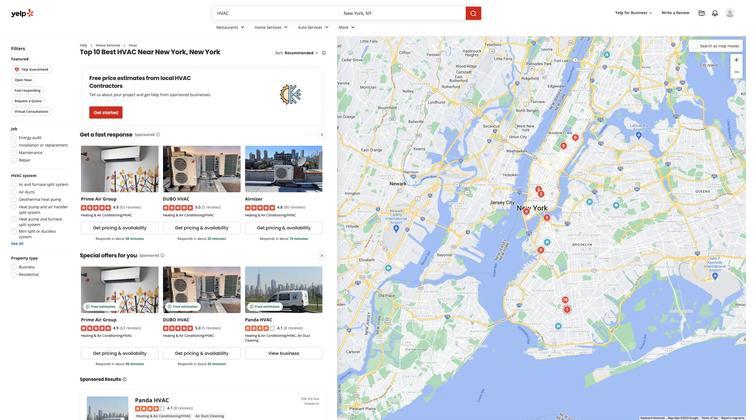 Task type: locate. For each thing, give the bounding box(es) containing it.
2 vertical spatial yelp
[[21, 67, 28, 72]]

24 chevron down v2 image inside the restaurants link
[[239, 24, 246, 31]]

1 vertical spatial from
[[160, 92, 169, 97]]

16 free estimates v2 image for dubo
[[168, 305, 172, 309]]

1 vertical spatial panda hvac image
[[87, 397, 128, 421]]

2 free estimates link from the left
[[163, 267, 241, 313]]

heat for split
[[19, 205, 27, 210]]

1 vertical spatial 5.0
[[195, 326, 201, 331]]

16 chevron right v2 image
[[122, 43, 127, 48]]

business up "residential"
[[19, 265, 35, 270]]

search
[[701, 43, 713, 48]]

0 horizontal spatial home
[[96, 43, 106, 48]]

hvac
[[117, 48, 137, 57], [175, 74, 191, 82], [11, 173, 22, 179], [177, 196, 190, 202], [177, 317, 190, 323], [260, 317, 272, 323], [154, 397, 169, 405]]

projects image
[[699, 10, 706, 17]]

panda hvac down 16 free estimates v2 icon
[[245, 317, 272, 323]]

20
[[208, 237, 211, 241], [208, 362, 211, 367]]

or down 'audit'
[[40, 143, 44, 148]]

responds in about 40 minutes up offers
[[96, 237, 144, 241]]

1 vertical spatial (63
[[120, 326, 125, 331]]

1 horizontal spatial map
[[733, 417, 738, 420]]

2 16 free estimates v2 image from the left
[[168, 305, 172, 309]]

20 for special offers for you
[[208, 362, 211, 367]]

1 horizontal spatial for
[[625, 10, 630, 15]]

furnace up the ducts
[[32, 182, 46, 187]]

4.1 up conditioning/hvac,
[[277, 326, 283, 331]]

services for 24 chevron down v2 icon within the 'home services' link
[[267, 25, 282, 30]]

home services
[[255, 25, 282, 30], [96, 43, 120, 48]]

Near text field
[[344, 10, 462, 16]]

yelp inside yelp for business button
[[616, 10, 624, 15]]

a right write
[[673, 10, 676, 15]]

report a map error
[[722, 417, 745, 420]]

reviews)
[[126, 205, 141, 210], [206, 205, 221, 210], [290, 205, 305, 210], [126, 326, 141, 331], [206, 326, 221, 331], [288, 326, 303, 331], [178, 406, 193, 411]]

24 chevron down v2 image for auto services
[[324, 24, 330, 31]]

1 horizontal spatial new
[[189, 48, 204, 57]]

1 vertical spatial map
[[733, 417, 738, 420]]

from left local
[[146, 74, 160, 82]]

1 vertical spatial panda
[[135, 397, 152, 405]]

geothermal
[[19, 197, 40, 202]]

0 vertical spatial panda
[[245, 317, 259, 323]]

jb cool air image
[[383, 263, 394, 274]]

ac
[[19, 182, 23, 187]]

1 vertical spatial prime air group
[[81, 317, 117, 323]]

new left york
[[189, 48, 204, 57]]

split
[[47, 182, 55, 187], [19, 210, 26, 215], [19, 222, 26, 228], [28, 229, 35, 234]]

1 vertical spatial 20
[[208, 362, 211, 367]]

1 vertical spatial group
[[103, 317, 117, 323]]

split down geothermal
[[19, 210, 26, 215]]

2 prime air group link from the top
[[81, 317, 117, 323]]

get pricing & availability
[[93, 225, 147, 231], [175, 225, 229, 231], [257, 225, 311, 231], [93, 351, 147, 357], [175, 351, 229, 357]]

2 group from the top
[[103, 317, 117, 323]]

conditioning/hvac for dubo hvac 'link' related to you
[[184, 334, 214, 339]]

4.9 for for
[[113, 326, 119, 331]]

1 vertical spatial or
[[36, 229, 40, 234]]

0 vertical spatial for
[[625, 10, 630, 15]]

0 vertical spatial map
[[719, 43, 727, 48]]

2 responds in about 40 minutes from the top
[[96, 362, 144, 367]]

4.9 (63 reviews) for response
[[113, 205, 141, 210]]

0 horizontal spatial panda hvac link
[[135, 397, 169, 405]]

1 horizontal spatial services
[[267, 25, 282, 30]]

aja homes image
[[602, 49, 613, 60]]

4.1 star rating image
[[245, 326, 275, 332], [135, 406, 165, 412]]

24 chevron down v2 image for restaurants
[[239, 24, 246, 31]]

pump inside heat pump and furnace split system
[[28, 217, 39, 222]]

1 24 chevron down v2 image from the left
[[239, 24, 246, 31]]

(8 for 4.1 star rating image to the top
[[284, 326, 287, 331]]

(63 for you
[[120, 326, 125, 331]]

4.1 up heating & air conditioning/hvac button
[[167, 406, 173, 411]]

1 vertical spatial yelp
[[80, 43, 87, 48]]

estimates for panda hvac
[[263, 305, 280, 309]]

1 vertical spatial prime
[[81, 317, 94, 323]]

conditioning/hvac,
[[267, 334, 297, 339]]

2 40 from the top
[[126, 362, 129, 367]]

24 chevron down v2 image right auto services in the top of the page
[[324, 24, 330, 31]]

1 horizontal spatial 4.1
[[277, 326, 283, 331]]

24 chevron down v2 image left auto
[[283, 24, 289, 31]]

0 vertical spatial dubo hvac link
[[163, 196, 190, 202]]

1 new from the left
[[155, 48, 170, 57]]

1 vertical spatial home services link
[[96, 43, 120, 48]]

1 vertical spatial duct
[[201, 414, 209, 419]]

yelp inside yelp guaranteed button
[[21, 67, 28, 72]]

get for dubo hvac 'link' related to you
[[175, 351, 183, 357]]

2 5 star rating image from the top
[[163, 326, 193, 332]]

more
[[339, 25, 349, 30]]

4.8 star rating image
[[245, 205, 275, 211]]

prime for get
[[81, 196, 94, 202]]

sohohvac image
[[536, 189, 547, 200]]

2 dubo hvac link from the top
[[163, 317, 190, 323]]

energy audit
[[19, 135, 42, 141]]

0 horizontal spatial 24 chevron down v2 image
[[239, 24, 246, 31]]

group
[[103, 196, 117, 202], [103, 317, 117, 323]]

heat
[[42, 197, 50, 202]]

option group containing property type
[[9, 256, 69, 280]]

1 horizontal spatial 24 chevron down v2 image
[[350, 24, 357, 31]]

availability for dubo hvac 'link' related to you
[[205, 351, 229, 357]]

and left get
[[137, 92, 143, 97]]

1 prime air group link from the top
[[81, 196, 117, 202]]

for left 16 chevron down v2 icon
[[625, 10, 630, 15]]

1 40 from the top
[[126, 237, 129, 241]]

1 horizontal spatial duct
[[303, 334, 310, 339]]

from
[[146, 74, 160, 82], [160, 92, 169, 97]]

system up mini split or ductless system
[[27, 222, 40, 228]]

1 vertical spatial dubo hvac link
[[163, 317, 190, 323]]

0 vertical spatial sponsored
[[135, 132, 155, 137]]

system up heat pump and furnace split system
[[27, 210, 40, 215]]

5.0 for special offers for you
[[195, 326, 201, 331]]

a inside write a review link
[[673, 10, 676, 15]]

212 hvac image
[[584, 197, 596, 208]]

get pricing & availability for dubo hvac 'link' related to you
[[175, 351, 229, 357]]

see
[[11, 241, 18, 246]]

1 heat from the top
[[19, 205, 27, 210]]

heat down geothermal
[[19, 205, 27, 210]]

1 vertical spatial 5 star rating image
[[163, 326, 193, 332]]

2 free estimates from the left
[[173, 305, 198, 309]]

air duct cleaning button
[[194, 414, 225, 419]]

heating & air conditioning/hvac for the 5 star rating image associated with get a fast response
[[163, 213, 214, 218]]

2 4.9 (63 reviews) from the top
[[113, 326, 141, 331]]

1 horizontal spatial home services
[[255, 25, 282, 30]]

virtual
[[15, 109, 25, 114]]

1 24 chevron down v2 image from the left
[[283, 24, 289, 31]]

report a map error link
[[722, 417, 745, 420]]

yelp for business
[[616, 10, 648, 15]]

and left 'air'
[[40, 205, 47, 210]]

1 vertical spatial for
[[118, 252, 126, 260]]

map left the "error"
[[733, 417, 738, 420]]

cleaning inside button
[[210, 414, 224, 419]]

pricing for get pricing & availability button related to the 4.9 star rating image related to a
[[102, 225, 117, 231]]

2 prime air group from the top
[[81, 317, 117, 323]]

sponsored right response
[[135, 132, 155, 137]]

write a review
[[662, 10, 690, 15]]

1 4.9 from the top
[[113, 205, 119, 210]]

conditioning/hvac for dubo hvac 'link' related to response
[[184, 213, 214, 218]]

prime air group link for offers
[[81, 317, 117, 323]]

0 horizontal spatial (8
[[174, 406, 177, 411]]

services left 16 chevron right v2 image
[[107, 43, 120, 48]]

responds in about 40 minutes up results
[[96, 362, 144, 367]]

sponsored left 16 info v2 image
[[139, 253, 159, 258]]

0 vertical spatial 5 star rating image
[[163, 205, 193, 211]]

heating & air conditioning/hvac for offers's the 4.9 star rating image
[[81, 334, 132, 339]]

1 horizontal spatial furnace
[[48, 217, 62, 222]]

3 option group from the top
[[9, 256, 69, 280]]

responds for 4.8 star rating image
[[260, 237, 275, 241]]

get pricing & availability for prime air group link related to a
[[93, 225, 147, 231]]

panda down 16 free estimates v2 icon
[[245, 317, 259, 323]]

home services right 16 chevron right v2 icon
[[96, 43, 120, 48]]

pump for split
[[28, 217, 39, 222]]

1 horizontal spatial free estimates
[[173, 305, 198, 309]]

heating inside heating & air conditioning/hvac, air duct cleaning
[[245, 334, 257, 339]]

24 chevron down v2 image
[[283, 24, 289, 31], [324, 24, 330, 31]]

and right ac in the top of the page
[[24, 182, 31, 187]]

0 vertical spatial (8
[[284, 326, 287, 331]]

1 vertical spatial 4.9 star rating image
[[81, 326, 111, 332]]

view business link
[[245, 348, 323, 360]]

or down heat pump and furnace split system
[[36, 229, 40, 234]]

about
[[102, 92, 113, 97], [116, 237, 125, 241], [198, 237, 207, 241], [280, 237, 289, 241], [116, 362, 125, 367], [198, 362, 207, 367]]

0 vertical spatial 5.0 (5 reviews)
[[195, 205, 221, 210]]

0 vertical spatial panda hvac
[[245, 317, 272, 323]]

0 horizontal spatial 4.1 (8 reviews)
[[167, 406, 193, 411]]

0 horizontal spatial free estimates
[[91, 305, 116, 309]]

40 for you
[[126, 362, 129, 367]]

5.0 (5 reviews)
[[195, 205, 221, 210], [195, 326, 221, 331]]

1 next image from the top
[[319, 132, 326, 138]]

heat up mini
[[19, 217, 27, 222]]

j&m new york image
[[558, 141, 569, 152], [558, 141, 569, 152]]

1 20 from the top
[[208, 237, 211, 241]]

(5 for special offers for you
[[202, 326, 205, 331]]

from right help
[[160, 92, 169, 97]]

1 free estimates from the left
[[91, 305, 116, 309]]

1 vertical spatial 4.9
[[113, 326, 119, 331]]

2 dubo from the top
[[163, 317, 176, 323]]

free inside free price estimates from local hvac contractors tell us about your project and get help from sponsored businesses.
[[89, 74, 101, 82]]

0 vertical spatial 4.9
[[113, 205, 119, 210]]

heating & air conditioning/hvac for the 5 star rating image associated with special offers for you
[[163, 334, 214, 339]]

get pricing & availability button for offers's the 4.9 star rating image
[[81, 348, 159, 360]]

recommended button
[[285, 50, 319, 56]]

4.1 star rating image up heating & air conditioning/hvac button
[[135, 406, 165, 412]]

services right auto
[[308, 25, 323, 30]]

minutes
[[130, 237, 144, 241], [212, 237, 226, 241], [294, 237, 308, 241], [130, 362, 144, 367], [212, 362, 226, 367]]

panda up heating & air conditioning/hvac button
[[135, 397, 152, 405]]

1 previous image from the top
[[306, 132, 313, 138]]

0 vertical spatial dubo
[[163, 196, 176, 202]]

2 new from the left
[[189, 48, 204, 57]]

split up heat on the top left of the page
[[47, 182, 55, 187]]

sponsored for special offers for you
[[139, 253, 159, 258]]

16 free estimates v2 image
[[85, 305, 90, 309], [168, 305, 172, 309]]

1 5.0 from the top
[[195, 205, 201, 210]]

and down the heat pump and air handler split system
[[40, 217, 47, 222]]

1 prime from the top
[[81, 196, 94, 202]]

auto
[[298, 25, 307, 30]]

prime air group
[[81, 196, 117, 202], [81, 317, 117, 323]]

1 4.9 (63 reviews) from the top
[[113, 205, 141, 210]]

group
[[731, 54, 743, 79]]

responds in about 40 minutes
[[96, 237, 144, 241], [96, 362, 144, 367]]

1 vertical spatial 10
[[290, 237, 294, 241]]

special
[[80, 252, 100, 260]]

24 chevron down v2 image inside the "auto services" link
[[324, 24, 330, 31]]

4.1
[[277, 326, 283, 331], [167, 406, 173, 411]]

1 horizontal spatial panda hvac link
[[245, 317, 272, 323]]

1 vertical spatial heat
[[19, 217, 27, 222]]

about for dubo hvac 'link' related to response
[[198, 237, 207, 241]]

heat pump and air handler split system
[[19, 205, 68, 215]]

2 option group from the top
[[9, 173, 69, 247]]

map right as
[[719, 43, 727, 48]]

air inside option group
[[19, 190, 24, 195]]

2 (5 from the top
[[202, 326, 205, 331]]

4.9 star rating image
[[81, 205, 111, 211], [81, 326, 111, 332]]

2 vertical spatial pump
[[28, 217, 39, 222]]

a inside request a quote button
[[29, 99, 31, 104]]

yelp for yelp guaranteed
[[21, 67, 28, 72]]

new right near
[[155, 48, 170, 57]]

ducts
[[25, 190, 35, 195]]

2 dubo hvac from the top
[[163, 317, 190, 323]]

(8 for 4.1 star rating image to the bottom
[[174, 406, 177, 411]]

free estimates link
[[81, 267, 159, 313], [163, 267, 241, 313], [245, 267, 323, 313]]

none field find
[[217, 10, 335, 16]]

16 info v2 image
[[322, 51, 326, 55], [156, 133, 160, 137], [122, 378, 127, 382]]

installation or replacement
[[19, 143, 68, 148]]

a left quote
[[29, 99, 31, 104]]

residential
[[19, 272, 39, 278]]

see all
[[11, 241, 24, 246]]

4.9
[[113, 205, 119, 210], [113, 326, 119, 331]]

tell
[[89, 92, 96, 97]]

group for for
[[103, 317, 117, 323]]

0 horizontal spatial map
[[719, 43, 727, 48]]

keyboard shortcuts
[[641, 417, 665, 420]]

special offers for you
[[80, 252, 137, 260]]

heating & air conditioning/hvac for 4.8 star rating image
[[245, 213, 296, 218]]

2 20 from the top
[[208, 362, 211, 367]]

conditioning/hvac for prime air group link related to a
[[102, 213, 132, 218]]

1 responds in about 40 minutes from the top
[[96, 237, 144, 241]]

2 horizontal spatial free estimates link
[[245, 267, 323, 313]]

business left 16 chevron down v2 icon
[[631, 10, 648, 15]]

1 horizontal spatial home
[[255, 25, 266, 30]]

3 free estimates from the left
[[255, 305, 280, 309]]

2 4.9 from the top
[[113, 326, 119, 331]]

0 horizontal spatial new
[[155, 48, 170, 57]]

for
[[625, 10, 630, 15], [118, 252, 126, 260]]

next image for get a fast response
[[319, 132, 326, 138]]

a right the 'report'
[[731, 417, 732, 420]]

hvac inside option group
[[11, 173, 22, 179]]

0 vertical spatial yelp
[[616, 10, 624, 15]]

2 5.0 from the top
[[195, 326, 201, 331]]

24 chevron down v2 image
[[239, 24, 246, 31], [350, 24, 357, 31]]

heat inside heat pump and furnace split system
[[19, 217, 27, 222]]

4.1 (8 reviews) up heating & air conditioning/hvac button
[[167, 406, 193, 411]]

16 chevron down v2 image
[[315, 51, 319, 55]]

home right 16 chevron right v2 icon
[[96, 43, 106, 48]]

home down find field
[[255, 25, 266, 30]]

(8 up heating & air conditioning/hvac button
[[174, 406, 177, 411]]

consultations
[[26, 109, 48, 114]]

1 free estimates link from the left
[[81, 267, 159, 313]]

2 24 chevron down v2 image from the left
[[324, 24, 330, 31]]

and
[[137, 92, 143, 97], [24, 182, 31, 187], [40, 205, 47, 210], [40, 217, 47, 222]]

system inside heat pump and furnace split system
[[27, 222, 40, 228]]

0 vertical spatial home services
[[255, 25, 282, 30]]

1 responds in about 20 minutes from the top
[[178, 237, 226, 241]]

free
[[89, 74, 101, 82], [91, 305, 98, 309], [173, 305, 180, 309], [255, 305, 262, 309]]

free for panda
[[255, 305, 262, 309]]

duct
[[303, 334, 310, 339], [201, 414, 209, 419]]

panda hvac link up heating & air conditioning/hvac button
[[135, 397, 169, 405]]

24 chevron down v2 image for home services
[[283, 24, 289, 31]]

0 vertical spatial 4.1
[[277, 326, 283, 331]]

home services link down find text field
[[250, 20, 294, 36]]

search as map moves
[[701, 43, 740, 48]]

1 dubo hvac link from the top
[[163, 196, 190, 202]]

keyboard
[[641, 417, 653, 420]]

0 horizontal spatial 4.1
[[167, 406, 173, 411]]

16 chevron right v2 image
[[89, 43, 94, 48]]

get inside button
[[94, 110, 101, 116]]

duct inside the air duct cleaning button
[[201, 414, 209, 419]]

0 vertical spatial 5.0
[[195, 205, 201, 210]]

24 chevron down v2 image right "more" in the left top of the page
[[350, 24, 357, 31]]

1 group from the top
[[103, 196, 117, 202]]

1 5 star rating image from the top
[[163, 205, 193, 211]]

1 16 free estimates v2 image from the left
[[85, 305, 90, 309]]

and inside the heat pump and air handler split system
[[40, 205, 47, 210]]

get pricing & availability button for the 4.9 star rating image related to a
[[81, 222, 159, 234]]

mini
[[19, 229, 27, 234]]

0 vertical spatial prime air group
[[81, 196, 117, 202]]

heating inside button
[[136, 414, 149, 419]]

services down find text field
[[267, 25, 282, 30]]

sponsored for get a fast response
[[135, 132, 155, 137]]

york
[[205, 48, 220, 57]]

0 vertical spatial (5
[[202, 205, 205, 210]]

shortcuts
[[653, 417, 665, 420]]

1 vertical spatial (8
[[174, 406, 177, 411]]

16 chevron down v2 image
[[649, 11, 653, 15]]

split inside mini split or ductless system
[[28, 229, 35, 234]]

0 horizontal spatial for
[[118, 252, 126, 260]]

furnace down 'air'
[[48, 217, 62, 222]]

0 horizontal spatial none field
[[217, 10, 335, 16]]

a for get
[[91, 131, 94, 139]]

google
[[690, 417, 699, 420]]

panda hvac link down 16 free estimates v2 icon
[[245, 317, 272, 323]]

5.0
[[195, 205, 201, 210], [195, 326, 201, 331]]

about for 'airnizer' 'link'
[[280, 237, 289, 241]]

map for moves
[[719, 43, 727, 48]]

pump down the heat pump and air handler split system
[[28, 217, 39, 222]]

1 (5 from the top
[[202, 205, 205, 210]]

property
[[11, 256, 28, 261]]

free for dubo
[[173, 305, 180, 309]]

1 horizontal spatial 16 free estimates v2 image
[[168, 305, 172, 309]]

use
[[714, 417, 718, 420]]

split right mini
[[28, 229, 35, 234]]

1 vertical spatial (5
[[202, 326, 205, 331]]

dubo hvac image
[[562, 305, 573, 316]]

©2023
[[681, 417, 689, 420]]

fast
[[95, 131, 106, 139]]

dubo for get a fast response
[[163, 196, 176, 202]]

2 none field from the left
[[344, 10, 462, 16]]

4.1 star rating image up heating & air conditioning/hvac, air duct cleaning
[[245, 326, 275, 332]]

0 horizontal spatial furnace
[[32, 182, 46, 187]]

1 horizontal spatial none field
[[344, 10, 462, 16]]

now
[[24, 78, 32, 83]]

estimates for dubo hvac
[[181, 305, 198, 309]]

1 horizontal spatial from
[[160, 92, 169, 97]]

2 heat from the top
[[19, 217, 27, 222]]

1 option group from the top
[[9, 126, 69, 165]]

1 horizontal spatial 10
[[290, 237, 294, 241]]

pricing for get pricing & availability button related to 4.8 star rating image
[[266, 225, 281, 231]]

3 free estimates link from the left
[[245, 267, 323, 313]]

1 horizontal spatial cleaning
[[245, 339, 259, 343]]

option group
[[9, 126, 69, 165], [9, 173, 69, 247], [9, 256, 69, 280]]

notifications image
[[712, 10, 719, 17]]

prime air group for offers
[[81, 317, 117, 323]]

1 vertical spatial 16 info v2 image
[[156, 133, 160, 137]]

None field
[[217, 10, 335, 16], [344, 10, 462, 16]]

2 (63 from the top
[[120, 326, 125, 331]]

yelp for yelp for business
[[616, 10, 624, 15]]

1 dubo hvac from the top
[[163, 196, 190, 202]]

0 vertical spatial 16 info v2 image
[[322, 51, 326, 55]]

2 4.9 star rating image from the top
[[81, 326, 111, 332]]

40 for response
[[126, 237, 129, 241]]

1 vertical spatial furnace
[[48, 217, 62, 222]]

prime
[[81, 196, 94, 202], [81, 317, 94, 323]]

business
[[631, 10, 648, 15], [19, 265, 35, 270]]

2 next image from the top
[[319, 252, 326, 259]]

dubo hvac for you
[[163, 317, 190, 323]]

None search field
[[213, 7, 483, 20]]

free for prime
[[91, 305, 98, 309]]

pump up handler
[[51, 197, 61, 202]]

availability for prime air group link related to a
[[123, 225, 147, 231]]

get started button
[[89, 107, 123, 119]]

2 24 chevron down v2 image from the left
[[350, 24, 357, 31]]

panda hvac up heating & air conditioning/hvac button
[[135, 397, 169, 405]]

home services link right 16 chevron right v2 icon
[[96, 43, 120, 48]]

1 5.0 (5 reviews) from the top
[[195, 205, 221, 210]]

1 horizontal spatial 16 info v2 image
[[156, 133, 160, 137]]

40
[[126, 237, 129, 241], [126, 362, 129, 367]]

free estimates for dubo hvac
[[173, 305, 198, 309]]

1 vertical spatial 5.0 (5 reviews)
[[195, 326, 221, 331]]

panda hvac for the leftmost panda hvac link
[[135, 397, 169, 405]]

yelp for business button
[[614, 8, 656, 18]]

1 vertical spatial next image
[[319, 252, 326, 259]]

1 vertical spatial home
[[96, 43, 106, 48]]

top 10 best hvac near new york, new york
[[80, 48, 220, 57]]

2 vertical spatial sponsored
[[80, 377, 104, 383]]

user actions element
[[611, 7, 743, 41]]

heat inside the heat pump and air handler split system
[[19, 205, 27, 210]]

2 5.0 (5 reviews) from the top
[[195, 326, 221, 331]]

0 horizontal spatial 16 free estimates v2 image
[[85, 305, 90, 309]]

auto services
[[298, 25, 323, 30]]

0 vertical spatial home
[[255, 25, 266, 30]]

airnizer image
[[542, 212, 553, 223]]

1 horizontal spatial (8
[[284, 326, 287, 331]]

for left you
[[118, 252, 126, 260]]

panda hvac image
[[542, 237, 553, 248], [87, 397, 128, 421]]

1 dubo from the top
[[163, 196, 176, 202]]

mr air nyc image
[[536, 245, 547, 256], [536, 245, 547, 256]]

1 none field from the left
[[217, 10, 335, 16]]

home services down find field
[[255, 25, 282, 30]]

1 4.9 star rating image from the top
[[81, 205, 111, 211]]

system up handler
[[56, 182, 68, 187]]

0 horizontal spatial panda
[[135, 397, 152, 405]]

24 chevron down v2 image inside 'home services' link
[[283, 24, 289, 31]]

1 prime air group from the top
[[81, 196, 117, 202]]

2 vertical spatial 16 info v2 image
[[122, 378, 127, 382]]

2 previous image from the top
[[306, 252, 313, 259]]

0 vertical spatial (63
[[120, 205, 125, 210]]

system down mini
[[19, 235, 32, 240]]

pump inside the heat pump and air handler split system
[[28, 205, 39, 210]]

christina o. image
[[726, 7, 736, 17]]

air
[[48, 205, 53, 210]]

24 chevron down v2 image right the restaurants
[[239, 24, 246, 31]]

project
[[123, 92, 136, 97]]

option group containing job
[[9, 126, 69, 165]]

geothermal heat pump
[[19, 197, 61, 202]]

split up mini
[[19, 222, 26, 228]]

24 chevron down v2 image inside more link
[[350, 24, 357, 31]]

2 responds in about 20 minutes from the top
[[178, 362, 226, 367]]

sponsored left results
[[80, 377, 104, 383]]

previous image
[[306, 132, 313, 138], [306, 252, 313, 259]]

1 vertical spatial home services
[[96, 43, 120, 48]]

minutes for get pricing & availability button related to the 4.9 star rating image related to a
[[130, 237, 144, 241]]

(5
[[202, 205, 205, 210], [202, 326, 205, 331]]

fast-
[[15, 88, 22, 93]]

1 horizontal spatial business
[[631, 10, 648, 15]]

virtual consultations
[[15, 109, 48, 114]]

home services inside business categories element
[[255, 25, 282, 30]]

5 star rating image
[[163, 205, 193, 211], [163, 326, 193, 332]]

(8 up conditioning/hvac,
[[284, 326, 287, 331]]

as
[[714, 43, 718, 48]]

2 prime from the top
[[81, 317, 94, 323]]

4.9 star rating image for offers
[[81, 326, 111, 332]]

next image
[[319, 132, 326, 138], [319, 252, 326, 259]]

1 vertical spatial responds in about 20 minutes
[[178, 362, 226, 367]]

free estimates
[[91, 305, 116, 309], [173, 305, 198, 309], [255, 305, 280, 309]]

0 vertical spatial 40
[[126, 237, 129, 241]]

0 vertical spatial panda hvac link
[[245, 317, 272, 323]]

pump down geothermal
[[28, 205, 39, 210]]

2 horizontal spatial 16 info v2 image
[[322, 51, 326, 55]]

responds in about 40 minutes for for
[[96, 362, 144, 367]]

4.1 (8 reviews) up conditioning/hvac,
[[277, 326, 303, 331]]

see all button
[[11, 241, 24, 246]]

sponsored
[[170, 92, 189, 97]]

0 vertical spatial 20
[[208, 237, 211, 241]]

a left fast
[[91, 131, 94, 139]]

1 (63 from the top
[[120, 205, 125, 210]]



Task type: vqa. For each thing, say whether or not it's contained in the screenshot.
'food'
no



Task type: describe. For each thing, give the bounding box(es) containing it.
0 horizontal spatial home services link
[[96, 43, 120, 48]]

get for prime air group link for offers
[[93, 351, 101, 357]]

system up ac in the top of the page
[[23, 173, 37, 179]]

free estimates link for panda hvac
[[245, 267, 323, 313]]

get for prime air group link related to a
[[93, 225, 101, 231]]

air ducts
[[19, 190, 35, 195]]

split inside the heat pump and air handler split system
[[19, 210, 26, 215]]

0 vertical spatial furnace
[[32, 182, 46, 187]]

heating & air conditioning/hvac for the 4.9 star rating image related to a
[[81, 213, 132, 218]]

request a quote
[[15, 99, 41, 104]]

16 yelp guaranteed v2 image
[[15, 68, 19, 72]]

type
[[29, 256, 38, 261]]

get pricing & availability for 'airnizer' 'link'
[[257, 225, 311, 231]]

restaurants
[[217, 25, 238, 30]]

get started
[[94, 110, 118, 116]]

request a quote button
[[11, 97, 45, 106]]

0 horizontal spatial panda hvac image
[[87, 397, 128, 421]]

sort:
[[275, 50, 284, 56]]

prime air group image
[[562, 305, 573, 316]]

availability for prime air group link for offers
[[123, 351, 147, 357]]

brownstone heating & air conditioning image
[[560, 295, 571, 306]]

prime air group link for a
[[81, 196, 117, 202]]

yelp link
[[80, 43, 87, 48]]

and inside free price estimates from local hvac contractors tell us about your project and get help from sponsored businesses.
[[137, 92, 143, 97]]

gowanus
[[305, 402, 319, 407]]

heat pump and furnace split system
[[19, 217, 62, 228]]

prime for special
[[81, 317, 94, 323]]

terms of use
[[702, 417, 718, 420]]

free estimates link for prime air group
[[81, 267, 159, 313]]

a for write
[[673, 10, 676, 15]]

get for 'airnizer' 'link'
[[257, 225, 265, 231]]

(63 for response
[[120, 205, 125, 210]]

best
[[101, 48, 116, 57]]

0 vertical spatial 4.1 star rating image
[[245, 326, 275, 332]]

for inside yelp for business button
[[625, 10, 630, 15]]

terms
[[702, 417, 710, 420]]

ac and furnace split system
[[19, 182, 68, 187]]

fast-responding
[[15, 88, 41, 93]]

0 horizontal spatial from
[[146, 74, 160, 82]]

yelp guaranteed button
[[11, 65, 52, 74]]

energy
[[19, 135, 31, 141]]

dubo hvac link for you
[[163, 317, 190, 323]]

yelp guaranteed
[[21, 67, 48, 72]]

get
[[144, 92, 150, 97]]

map region
[[321, 0, 747, 421]]

get pricing & availability button for 4.8 star rating image
[[245, 222, 323, 234]]

guaranteed
[[29, 67, 48, 72]]

previous image for response
[[306, 132, 313, 138]]

responds in about 20 minutes for response
[[178, 237, 226, 241]]

minutes for get pricing & availability button related to 4.8 star rating image
[[294, 237, 308, 241]]

filters
[[11, 46, 25, 52]]

get a fast response
[[80, 131, 133, 139]]

heating & air conditioning/hvac inside button
[[136, 414, 191, 419]]

none field near
[[344, 10, 462, 16]]

free price estimates from local hvac contractors image
[[276, 81, 304, 109]]

of
[[711, 417, 713, 420]]

airnizer link
[[245, 196, 263, 202]]

& inside heating & air conditioning/hvac button
[[150, 414, 153, 419]]

16 free estimates v2 image
[[250, 305, 254, 309]]

a for request
[[29, 99, 31, 104]]

group for fast
[[103, 196, 117, 202]]

split inside heat pump and furnace split system
[[19, 222, 26, 228]]

responds in about 40 minutes for fast
[[96, 237, 144, 241]]

virtual consultations button
[[11, 108, 52, 116]]

0 horizontal spatial business
[[19, 265, 35, 270]]

4.9 star rating image for a
[[81, 205, 111, 211]]

about for prime air group link related to a
[[116, 237, 125, 241]]

responds for the 4.9 star rating image related to a
[[96, 237, 111, 241]]

estimates inside free price estimates from local hvac contractors tell us about your project and get help from sponsored businesses.
[[117, 74, 145, 82]]

response
[[107, 131, 133, 139]]

16 info v2 image for get a fast response
[[156, 133, 160, 137]]

availability for 'airnizer' 'link'
[[287, 225, 311, 231]]

dubo for special offers for you
[[163, 317, 176, 323]]

open
[[15, 78, 23, 83]]

koka-tech hvac image
[[611, 200, 622, 211]]

and inside heat pump and furnace split system
[[40, 217, 47, 222]]

338
[[301, 397, 307, 402]]

offers
[[101, 252, 117, 260]]

terms of use link
[[702, 417, 718, 420]]

free estimates for prime air group
[[91, 305, 116, 309]]

quote
[[31, 99, 41, 104]]

responds for offers's the 4.9 star rating image
[[96, 362, 111, 367]]

home inside business categories element
[[255, 25, 266, 30]]

panda for the leftmost panda hvac link
[[135, 397, 152, 405]]

airnizer
[[245, 196, 263, 202]]

0 vertical spatial 10
[[94, 48, 100, 57]]

cleaning inside heating & air conditioning/hvac, air duct cleaning
[[245, 339, 259, 343]]

hvac inside free price estimates from local hvac contractors tell us about your project and get help from sponsored businesses.
[[175, 74, 191, 82]]

1 vertical spatial 4.1 (8 reviews)
[[167, 406, 193, 411]]

0 horizontal spatial services
[[107, 43, 120, 48]]

conditioning/hvac inside heating & air conditioning/hvac button
[[159, 414, 191, 419]]

free price estimates from local hvac contractors tell us about your project and get help from sponsored businesses.
[[89, 74, 211, 97]]

optimize air image
[[562, 305, 573, 316]]

mini split or ductless system
[[19, 229, 56, 240]]

hvac system
[[11, 173, 37, 179]]

16 free estimates v2 image for prime
[[85, 305, 90, 309]]

minutes for get pricing & availability button associated with offers's the 4.9 star rating image
[[130, 362, 144, 367]]

auto services link
[[294, 20, 335, 36]]

data
[[675, 417, 680, 420]]

0 horizontal spatial 16 info v2 image
[[122, 378, 127, 382]]

yelp for yelp link
[[80, 43, 87, 48]]

us
[[97, 92, 101, 97]]

Find text field
[[217, 10, 335, 16]]

duct inside heating & air conditioning/hvac, air duct cleaning
[[303, 334, 310, 339]]

1 vertical spatial 4.1 star rating image
[[135, 406, 165, 412]]

sponsored results
[[80, 377, 121, 383]]

furnace inside heat pump and furnace split system
[[48, 217, 62, 222]]

about for dubo hvac 'link' related to you
[[198, 362, 207, 367]]

responds in about 20 minutes for you
[[178, 362, 226, 367]]

google image
[[339, 413, 357, 421]]

featured
[[11, 56, 29, 62]]

featured group
[[10, 56, 69, 117]]

1 horizontal spatial 4.1 (8 reviews)
[[277, 326, 303, 331]]

panda for panda hvac link to the right
[[245, 317, 259, 323]]

24 chevron down v2 image for more
[[350, 24, 357, 31]]

zoom in image
[[734, 57, 741, 63]]

near
[[138, 48, 154, 57]]

a for report
[[731, 417, 732, 420]]

heating & air conditioning/hvac link
[[135, 414, 192, 419]]

5 star rating image for get a fast response
[[163, 205, 193, 211]]

map for error
[[733, 417, 738, 420]]

system inside mini split or ductless system
[[19, 235, 32, 240]]

air duct cleaning link
[[194, 414, 225, 419]]

services for 24 chevron down v2 icon within the the "auto services" link
[[308, 25, 323, 30]]

next image for special offers for you
[[319, 252, 326, 259]]

free estimates for panda hvac
[[255, 305, 280, 309]]

audit
[[32, 135, 42, 141]]

prime air group for a
[[81, 196, 117, 202]]

zoom out image
[[734, 69, 741, 76]]

20 for get a fast response
[[208, 237, 211, 241]]

0 vertical spatial home services link
[[250, 20, 294, 36]]

view
[[269, 351, 279, 357]]

business categories element
[[212, 20, 736, 36]]

16 info v2 image for top 10 best hvac near new york, new york
[[322, 51, 326, 55]]

4.8 (86 reviews)
[[277, 205, 305, 210]]

optimize air image
[[562, 305, 573, 316]]

4.9 for fast
[[113, 205, 119, 210]]

get for dubo hvac 'link' related to response
[[175, 225, 183, 231]]

open now button
[[11, 76, 35, 84]]

handler
[[54, 205, 68, 210]]

help
[[151, 92, 159, 97]]

pricing for get pricing & availability button associated with offers's the 4.9 star rating image
[[102, 351, 117, 357]]

4.8
[[277, 205, 283, 210]]

ave
[[314, 397, 319, 402]]

write a review link
[[660, 8, 692, 18]]

& inside heating & air conditioning/hvac, air duct cleaning
[[258, 334, 261, 339]]

aircon image
[[533, 184, 545, 195]]

conditioning/hvac for 'airnizer' 'link'
[[267, 213, 296, 218]]

replacement
[[45, 143, 68, 148]]

1 horizontal spatial panda hvac image
[[542, 237, 553, 248]]

pump for handler
[[28, 205, 39, 210]]

option group containing hvac system
[[9, 173, 69, 247]]

usa pro image
[[553, 321, 564, 332]]

dubo hvac link for response
[[163, 196, 190, 202]]

map data ©2023 google
[[669, 417, 699, 420]]

16 info v2 image
[[160, 253, 165, 258]]

0 vertical spatial pump
[[51, 197, 61, 202]]

open now
[[15, 78, 32, 83]]

4.9 (63 reviews) for you
[[113, 326, 141, 331]]

or inside mini split or ductless system
[[36, 229, 40, 234]]

get pricing & availability for dubo hvac 'link' related to response
[[175, 225, 229, 231]]

free estimates link for dubo hvac
[[163, 267, 241, 313]]

air duct cleaning
[[195, 414, 224, 419]]

businesses.
[[190, 92, 211, 97]]

system inside the heat pump and air handler split system
[[27, 210, 40, 215]]

restaurants link
[[212, 20, 250, 36]]

heating & air conditioning/hvac button
[[135, 414, 192, 419]]

fast-responding button
[[11, 87, 44, 95]]

local
[[161, 74, 174, 82]]

keep cool nyc image
[[570, 132, 581, 143]]

about inside free price estimates from local hvac contractors tell us about your project and get help from sponsored businesses.
[[102, 92, 113, 97]]

business inside button
[[631, 10, 648, 15]]

fusion hvac & appliance repair image
[[521, 206, 532, 217]]

airnizer image
[[542, 212, 553, 223]]

report
[[722, 417, 730, 420]]

get pricing & availability for prime air group link for offers
[[93, 351, 147, 357]]

started
[[103, 110, 118, 116]]

0 vertical spatial or
[[40, 143, 44, 148]]

previous image for you
[[306, 252, 313, 259]]

business
[[280, 351, 299, 357]]

5.0 for get a fast response
[[195, 205, 201, 210]]

ductless
[[41, 229, 56, 234]]

about for prime air group link for offers
[[116, 362, 125, 367]]

repair
[[19, 158, 31, 163]]

availability for dubo hvac 'link' related to response
[[205, 225, 229, 231]]

review
[[677, 10, 690, 15]]

5 star rating image for special offers for you
[[163, 326, 193, 332]]

keyboard shortcuts button
[[641, 417, 665, 421]]

hvac link
[[129, 43, 137, 48]]

(5 for get a fast response
[[202, 205, 205, 210]]

estimates for prime air group
[[99, 305, 116, 309]]

prime air group image
[[562, 305, 573, 316]]

york,
[[171, 48, 188, 57]]

panda hvac for panda hvac link to the right
[[245, 317, 272, 323]]

search image
[[470, 10, 477, 17]]

property type
[[11, 256, 38, 261]]

map
[[669, 417, 674, 420]]

1 vertical spatial 4.1
[[167, 406, 173, 411]]

338 3rd ave gowanus
[[301, 397, 319, 407]]



